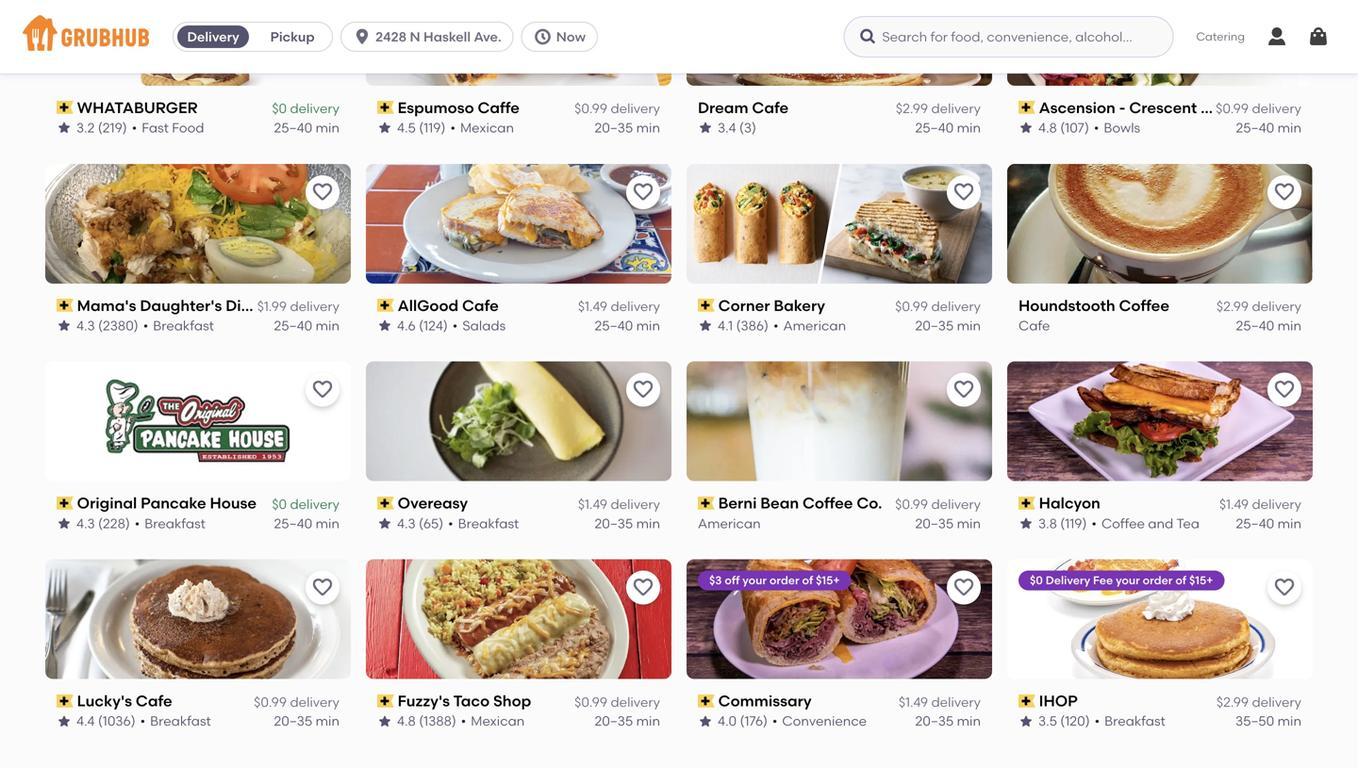 Task type: describe. For each thing, give the bounding box(es) containing it.
mexican for taco
[[471, 714, 525, 730]]

tea
[[1177, 516, 1200, 532]]

houndstooth coffee
[[1019, 297, 1170, 315]]

4.0
[[718, 714, 737, 730]]

court
[[1201, 98, 1244, 117]]

$0.99 for berni bean coffee co.
[[896, 497, 929, 513]]

4.8 for ascension - crescent court
[[1039, 120, 1058, 136]]

save this restaurant button for corner bakery
[[947, 175, 981, 209]]

• for ihop
[[1095, 714, 1100, 730]]

fast
[[142, 120, 169, 136]]

bakery
[[774, 297, 826, 315]]

$0.99 for lucky's cafe
[[254, 695, 287, 711]]

pickup button
[[253, 22, 332, 52]]

1 vertical spatial coffee
[[803, 495, 853, 513]]

delivery for lucky's cafe
[[290, 695, 340, 711]]

lucky's cafe logo image
[[45, 560, 351, 680]]

subscription pass image for ascension - crescent court
[[1019, 101, 1036, 114]]

now button
[[521, 22, 606, 52]]

2 vertical spatial $2.99
[[1217, 695, 1249, 711]]

original
[[77, 495, 137, 513]]

berni bean coffee co.
[[719, 495, 883, 513]]

salads
[[463, 318, 506, 334]]

• salads
[[453, 318, 506, 334]]

3.2
[[76, 120, 95, 136]]

1 your from the left
[[743, 574, 767, 588]]

• for corner bakery
[[774, 318, 779, 334]]

subscription pass image for original
[[57, 497, 73, 510]]

svg image
[[859, 27, 878, 46]]

star icon image for halcyon
[[1019, 517, 1034, 532]]

off
[[725, 574, 740, 588]]

• american
[[774, 318, 846, 334]]

3.8
[[1039, 516, 1058, 532]]

espumoso caffe logo image
[[366, 0, 672, 86]]

2 order from the left
[[1143, 574, 1173, 588]]

dream
[[698, 98, 749, 117]]

now
[[556, 29, 586, 45]]

main navigation navigation
[[0, 0, 1359, 74]]

4.4 (1036)
[[76, 714, 136, 730]]

overeasy
[[398, 495, 468, 513]]

$0 delivery for whataburger
[[272, 101, 340, 117]]

lucky's cafe
[[77, 693, 172, 711]]

20–35 min for fuzzy's taco shop
[[595, 714, 660, 730]]

1 $15+ from the left
[[816, 574, 840, 588]]

• convenience
[[773, 714, 867, 730]]

4.8 (1388)
[[397, 714, 456, 730]]

3.4
[[718, 120, 736, 136]]

1 order from the left
[[770, 574, 800, 588]]

halcyon logo image
[[1008, 362, 1313, 482]]

3.5 (120)
[[1039, 714, 1090, 730]]

bean
[[761, 495, 799, 513]]

save this restaurant image for original pancake house
[[311, 379, 334, 402]]

star icon image left 3.4
[[698, 120, 713, 136]]

min for lucky's cafe
[[316, 714, 340, 730]]

ave.
[[474, 29, 502, 45]]

$3
[[710, 574, 722, 588]]

dream cafe logo image
[[687, 0, 993, 86]]

25–40 for ascension - crescent court
[[1236, 120, 1275, 136]]

whataburger logo image
[[45, 0, 351, 86]]

25–40 min for mama's daughter's diner
[[274, 318, 340, 334]]

delivery for fuzzy's taco shop
[[611, 695, 660, 711]]

$2.99 for coffee
[[1217, 299, 1249, 315]]

ascension
[[1039, 98, 1116, 117]]

4.3 for mama's
[[76, 318, 95, 334]]

star icon image for overeasy
[[377, 517, 393, 532]]

allgood cafe logo image
[[366, 164, 672, 284]]

$0 delivery fee your order of $15+
[[1030, 574, 1214, 588]]

25–40 for allgood cafe
[[595, 318, 633, 334]]

min for fuzzy's taco shop
[[637, 714, 660, 730]]

save this restaurant image for corner bakery
[[953, 181, 976, 204]]

25–40 for whataburger
[[274, 120, 313, 136]]

star icon image for original pancake house
[[57, 517, 72, 532]]

3.8 (119)
[[1039, 516, 1087, 532]]

4.3 left (65)
[[397, 516, 416, 532]]

star icon image for fuzzy's taco shop
[[377, 715, 393, 730]]

$0.99 delivery for fuzzy's taco shop
[[575, 695, 660, 711]]

crescent
[[1130, 98, 1198, 117]]

$0.99 for espumoso caffe
[[575, 101, 608, 117]]

• for original pancake house
[[135, 516, 140, 532]]

$0 for whataburger
[[272, 101, 287, 117]]

-
[[1120, 98, 1126, 117]]

• for mama's daughter's diner
[[143, 318, 148, 334]]

2428 n haskell ave. button
[[341, 22, 521, 52]]

delivery for espumoso caffe
[[611, 101, 660, 117]]

• bowls
[[1094, 120, 1141, 136]]

• coffee and tea
[[1092, 516, 1200, 532]]

25–40 for original pancake house
[[274, 516, 313, 532]]

pancake
[[141, 495, 206, 513]]

fee
[[1094, 574, 1114, 588]]

house
[[210, 495, 257, 513]]

• breakfast for original pancake house
[[135, 516, 206, 532]]

35–50 min
[[1236, 714, 1302, 730]]

original pancake house logo image
[[45, 362, 351, 482]]

(119) for espumoso caffe
[[419, 120, 446, 136]]

4.3 (2380)
[[76, 318, 138, 334]]

25–40 for mama's daughter's diner
[[274, 318, 313, 334]]

• for overeasy
[[448, 516, 454, 532]]

4.8 (107)
[[1039, 120, 1090, 136]]

diner
[[226, 297, 265, 315]]

ihop logo image
[[1008, 560, 1313, 680]]

35–50
[[1236, 714, 1275, 730]]

min for corner bakery
[[957, 318, 981, 334]]

4.1
[[718, 318, 733, 334]]

subscription pass image for lucky's cafe
[[57, 695, 73, 708]]

(1388)
[[419, 714, 456, 730]]

ascension - crescent court
[[1039, 98, 1244, 117]]

subscription pass image for allgood
[[377, 299, 394, 312]]

subscription pass image for espumoso caffe
[[377, 101, 394, 114]]

star icon image for commissary
[[698, 715, 713, 730]]

$0.99 for fuzzy's taco shop
[[575, 695, 608, 711]]

25–40 for halcyon
[[1236, 516, 1275, 532]]

allgood
[[398, 297, 459, 315]]

4.6 (124)
[[397, 318, 448, 334]]

20–35 for berni bean coffee co.
[[916, 516, 954, 532]]

4.5 (119)
[[397, 120, 446, 136]]

commissary
[[719, 693, 812, 711]]

star icon image for ascension - crescent court
[[1019, 120, 1034, 136]]

(124)
[[419, 318, 448, 334]]

4.3 for original
[[76, 516, 95, 532]]

3.4 (3)
[[718, 120, 757, 136]]

$2.99 delivery for houndstooth coffee
[[1217, 299, 1302, 315]]

(107)
[[1061, 120, 1090, 136]]

star icon image for ihop
[[1019, 715, 1034, 730]]

2428
[[376, 29, 407, 45]]

delivery for berni bean coffee co.
[[932, 497, 981, 513]]

• breakfast for overeasy
[[448, 516, 519, 532]]

berni
[[719, 495, 757, 513]]

subscription pass image for fuzzy's taco shop
[[377, 695, 394, 708]]

corner bakery
[[719, 297, 826, 315]]

(3)
[[740, 120, 757, 136]]

20–35 min for overeasy
[[595, 516, 660, 532]]

svg image inside 2428 n haskell ave. button
[[353, 27, 372, 46]]

delivery button
[[174, 22, 253, 52]]

coffee for houndstooth coffee
[[1120, 297, 1170, 315]]

overeasy logo image
[[366, 362, 672, 482]]

$1.49 delivery for overeasy
[[578, 497, 660, 513]]

svg image inside now button
[[534, 27, 553, 46]]

1 horizontal spatial american
[[784, 318, 846, 334]]

fuzzy's
[[398, 693, 450, 711]]

breakfast for original pancake house
[[145, 516, 206, 532]]

delivery for halcyon
[[1252, 497, 1302, 513]]

save this restaurant button for berni bean coffee co.
[[947, 373, 981, 407]]

3.5
[[1039, 714, 1058, 730]]

• mexican for caffe
[[450, 120, 514, 136]]

star icon image for whataburger
[[57, 120, 72, 136]]

(1036)
[[98, 714, 136, 730]]

25–40 min for whataburger
[[274, 120, 340, 136]]

4.5
[[397, 120, 416, 136]]

4.1 (386)
[[718, 318, 769, 334]]

4.3 (228)
[[76, 516, 130, 532]]

(386)
[[736, 318, 769, 334]]

4.6
[[397, 318, 416, 334]]

food
[[172, 120, 204, 136]]

subscription pass image left commissary
[[698, 695, 715, 708]]

save this restaurant button for lucky's cafe
[[306, 571, 340, 605]]

$3 off your order of $15+
[[710, 574, 840, 588]]



Task type: vqa. For each thing, say whether or not it's contained in the screenshot.
new
no



Task type: locate. For each thing, give the bounding box(es) containing it.
2 your from the left
[[1116, 574, 1141, 588]]

25–40 min for original pancake house
[[274, 516, 340, 532]]

corner
[[719, 297, 770, 315]]

0 vertical spatial $0
[[272, 101, 287, 117]]

0 vertical spatial (119)
[[419, 120, 446, 136]]

• breakfast right (65)
[[448, 516, 519, 532]]

2 vertical spatial coffee
[[1102, 516, 1145, 532]]

and
[[1149, 516, 1174, 532]]

$0 for original pancake house
[[272, 497, 287, 513]]

delivery for overeasy
[[611, 497, 660, 513]]

1 horizontal spatial delivery
[[1046, 574, 1091, 588]]

order right off
[[770, 574, 800, 588]]

• breakfast
[[143, 318, 214, 334], [135, 516, 206, 532], [448, 516, 519, 532], [140, 714, 211, 730], [1095, 714, 1166, 730]]

1 vertical spatial $0 delivery
[[272, 497, 340, 513]]

0 vertical spatial $2.99
[[896, 101, 929, 117]]

$1.99 delivery
[[257, 299, 340, 315]]

breakfast right (65)
[[458, 516, 519, 532]]

subscription pass image left 'overeasy'
[[377, 497, 394, 510]]

1 vertical spatial $2.99
[[1217, 299, 1249, 315]]

american down 'berni'
[[698, 516, 761, 532]]

0 vertical spatial $0 delivery
[[272, 101, 340, 117]]

save this restaurant image for fuzzy's taco shop logo
[[632, 577, 655, 600]]

$0 down 3.8
[[1030, 574, 1043, 588]]

• mexican for taco
[[461, 714, 525, 730]]

delivery left pickup
[[187, 29, 239, 45]]

0 horizontal spatial 4.8
[[397, 714, 416, 730]]

cafe for dream cafe
[[752, 98, 789, 117]]

• right "(120)"
[[1095, 714, 1100, 730]]

save this restaurant image for berni bean coffee co. logo
[[953, 379, 976, 402]]

1 vertical spatial (119)
[[1061, 516, 1087, 532]]

lucky's
[[77, 693, 132, 711]]

cafe up (3)
[[752, 98, 789, 117]]

2 $0 delivery from the top
[[272, 497, 340, 513]]

25–40 min for allgood cafe
[[595, 318, 660, 334]]

mexican down the shop
[[471, 714, 525, 730]]

20–35 min for espumoso caffe
[[595, 120, 660, 136]]

subscription pass image left espumoso
[[377, 101, 394, 114]]

• right (228)
[[135, 516, 140, 532]]

$0.99 delivery for lucky's cafe
[[254, 695, 340, 711]]

2 vertical spatial $2.99 delivery
[[1217, 695, 1302, 711]]

• mexican down caffe
[[450, 120, 514, 136]]

subscription pass image for overeasy
[[377, 497, 394, 510]]

0 horizontal spatial order
[[770, 574, 800, 588]]

1 horizontal spatial of
[[1176, 574, 1187, 588]]

2 vertical spatial $0
[[1030, 574, 1043, 588]]

0 vertical spatial mexican
[[460, 120, 514, 136]]

taco
[[453, 693, 490, 711]]

berni bean coffee co. logo image
[[687, 362, 993, 482]]

star icon image
[[57, 120, 72, 136], [377, 120, 393, 136], [698, 120, 713, 136], [1019, 120, 1034, 136], [57, 318, 72, 334], [377, 318, 393, 334], [698, 318, 713, 334], [57, 517, 72, 532], [377, 517, 393, 532], [1019, 517, 1034, 532], [57, 715, 72, 730], [377, 715, 393, 730], [698, 715, 713, 730], [1019, 715, 1034, 730]]

coffee left and
[[1102, 516, 1145, 532]]

subscription pass image for berni bean coffee co.
[[698, 497, 715, 510]]

star icon image left '4.0'
[[698, 715, 713, 730]]

1 of from the left
[[802, 574, 814, 588]]

star icon image left 3.5
[[1019, 715, 1034, 730]]

min for whataburger
[[316, 120, 340, 136]]

• for fuzzy's taco shop
[[461, 714, 466, 730]]

subscription pass image left ihop
[[1019, 695, 1036, 708]]

daughter's
[[140, 297, 222, 315]]

0 vertical spatial delivery
[[187, 29, 239, 45]]

0 horizontal spatial $15+
[[816, 574, 840, 588]]

1 horizontal spatial order
[[1143, 574, 1173, 588]]

4.8 left (107)
[[1039, 120, 1058, 136]]

ihop
[[1039, 693, 1078, 711]]

subscription pass image left allgood
[[377, 299, 394, 312]]

coffee left co.
[[803, 495, 853, 513]]

min for mama's daughter's diner
[[316, 318, 340, 334]]

save this restaurant image
[[953, 181, 976, 204], [311, 379, 334, 402], [632, 379, 655, 402], [1274, 379, 1296, 402], [311, 577, 334, 600]]

delivery left fee in the right bottom of the page
[[1046, 574, 1091, 588]]

• fast food
[[132, 120, 204, 136]]

original pancake house
[[77, 495, 257, 513]]

subscription pass image left whataburger at top left
[[57, 101, 73, 114]]

breakfast
[[153, 318, 214, 334], [145, 516, 206, 532], [458, 516, 519, 532], [150, 714, 211, 730], [1105, 714, 1166, 730]]

$0.99 delivery for berni bean coffee co.
[[896, 497, 981, 513]]

• down espumoso caffe at the top left of the page
[[450, 120, 456, 136]]

subscription pass image left original
[[57, 497, 73, 510]]

$2.99 delivery
[[896, 101, 981, 117], [1217, 299, 1302, 315], [1217, 695, 1302, 711]]

• right (1036) on the left of page
[[140, 714, 145, 730]]

your right fee in the right bottom of the page
[[1116, 574, 1141, 588]]

star icon image left 4.4
[[57, 715, 72, 730]]

• for ascension - crescent court
[[1094, 120, 1100, 136]]

delivery for ihop
[[1252, 695, 1302, 711]]

star icon image left 3.8
[[1019, 517, 1034, 532]]

star icon image left 4.6
[[377, 318, 393, 334]]

1 vertical spatial american
[[698, 516, 761, 532]]

4.0 (176)
[[718, 714, 768, 730]]

20–35 for lucky's cafe
[[274, 714, 313, 730]]

star icon image left '4.8 (107)'
[[1019, 120, 1034, 136]]

mexican down caffe
[[460, 120, 514, 136]]

0 horizontal spatial delivery
[[187, 29, 239, 45]]

4.8
[[1039, 120, 1058, 136], [397, 714, 416, 730]]

20–35 for espumoso caffe
[[595, 120, 633, 136]]

mexican for caffe
[[460, 120, 514, 136]]

1 vertical spatial • mexican
[[461, 714, 525, 730]]

• right (2380)
[[143, 318, 148, 334]]

• breakfast down original pancake house
[[135, 516, 206, 532]]

$0 delivery down pickup
[[272, 101, 340, 117]]

subscription pass image left fuzzy's
[[377, 695, 394, 708]]

breakfast for mama's daughter's diner
[[153, 318, 214, 334]]

delivery
[[290, 101, 340, 117], [611, 101, 660, 117], [932, 101, 981, 117], [1252, 101, 1302, 117], [290, 299, 340, 315], [611, 299, 660, 315], [932, 299, 981, 315], [1252, 299, 1302, 315], [290, 497, 340, 513], [611, 497, 660, 513], [932, 497, 981, 513], [1252, 497, 1302, 513], [290, 695, 340, 711], [611, 695, 660, 711], [932, 695, 981, 711], [1252, 695, 1302, 711]]

1 vertical spatial $2.99 delivery
[[1217, 299, 1302, 315]]

$0 delivery
[[272, 101, 340, 117], [272, 497, 340, 513]]

$0.99 delivery for corner bakery
[[896, 299, 981, 315]]

4.8 for fuzzy's taco shop
[[397, 714, 416, 730]]

$0 down pickup
[[272, 101, 287, 117]]

1 horizontal spatial $15+
[[1190, 574, 1214, 588]]

(65)
[[419, 516, 444, 532]]

20–35 for commissary
[[916, 714, 954, 730]]

breakfast down daughter's
[[153, 318, 214, 334]]

save this restaurant button for fuzzy's taco shop
[[627, 571, 660, 605]]

order right fee in the right bottom of the page
[[1143, 574, 1173, 588]]

houndstooth
[[1019, 297, 1116, 315]]

delivery for ascension - crescent court
[[1252, 101, 1302, 117]]

(119) down halcyon
[[1061, 516, 1087, 532]]

$0 right house
[[272, 497, 287, 513]]

min for allgood cafe
[[637, 318, 660, 334]]

coffee right houndstooth
[[1120, 297, 1170, 315]]

• down whataburger at top left
[[132, 120, 137, 136]]

save this restaurant image for mama's daughter's diner logo
[[311, 181, 334, 204]]

subscription pass image left the lucky's
[[57, 695, 73, 708]]

4.3 (65)
[[397, 516, 444, 532]]

star icon image left "4.3 (2380)"
[[57, 318, 72, 334]]

20–35 min for berni bean coffee co.
[[916, 516, 981, 532]]

• breakfast right "(120)"
[[1095, 714, 1166, 730]]

1 horizontal spatial (119)
[[1061, 516, 1087, 532]]

20–35 min for lucky's cafe
[[274, 714, 340, 730]]

fuzzy's taco shop logo image
[[366, 560, 672, 680]]

american
[[784, 318, 846, 334], [698, 516, 761, 532]]

svg image
[[1266, 25, 1289, 48], [1308, 25, 1330, 48], [353, 27, 372, 46], [534, 27, 553, 46]]

delivery for original pancake house
[[290, 497, 340, 513]]

order
[[770, 574, 800, 588], [1143, 574, 1173, 588]]

halcyon
[[1039, 495, 1101, 513]]

1 $0 delivery from the top
[[272, 101, 340, 117]]

delivery for mama's daughter's diner
[[290, 299, 340, 315]]

• mexican
[[450, 120, 514, 136], [461, 714, 525, 730]]

mexican
[[460, 120, 514, 136], [471, 714, 525, 730]]

n
[[410, 29, 421, 45]]

• down fuzzy's taco shop
[[461, 714, 466, 730]]

convenience
[[783, 714, 867, 730]]

$2.99 delivery for dream cafe
[[896, 101, 981, 117]]

2 of from the left
[[1176, 574, 1187, 588]]

2 $15+ from the left
[[1190, 574, 1214, 588]]

delivery inside button
[[187, 29, 239, 45]]

$15+
[[816, 574, 840, 588], [1190, 574, 1214, 588]]

$0 delivery for original pancake house
[[272, 497, 340, 513]]

0 vertical spatial american
[[784, 318, 846, 334]]

whataburger
[[77, 98, 198, 117]]

0 horizontal spatial your
[[743, 574, 767, 588]]

20–35 min
[[595, 120, 660, 136], [916, 318, 981, 334], [595, 516, 660, 532], [916, 516, 981, 532], [274, 714, 340, 730], [595, 714, 660, 730], [916, 714, 981, 730]]

star icon image left 4.1
[[698, 318, 713, 334]]

of down tea
[[1176, 574, 1187, 588]]

min for ascension - crescent court
[[1278, 120, 1302, 136]]

allgood cafe
[[398, 297, 499, 315]]

corner bakery logo image
[[687, 164, 993, 284]]

save this restaurant image for lucky's cafe
[[311, 577, 334, 600]]

mama's daughter's diner
[[77, 297, 265, 315]]

breakfast down pancake in the bottom left of the page
[[145, 516, 206, 532]]

• breakfast for ihop
[[1095, 714, 1166, 730]]

• for commissary
[[773, 714, 778, 730]]

(219)
[[98, 120, 127, 136]]

subscription pass image for corner
[[698, 299, 715, 312]]

cafe up • salads
[[462, 297, 499, 315]]

• mexican down the shop
[[461, 714, 525, 730]]

star icon image left 4.3 (228)
[[57, 517, 72, 532]]

$15+ down berni bean coffee co.
[[816, 574, 840, 588]]

• right (176)
[[773, 714, 778, 730]]

$1.49
[[578, 299, 608, 315], [578, 497, 608, 513], [1220, 497, 1249, 513], [899, 695, 929, 711]]

cafe down houndstooth
[[1019, 318, 1050, 334]]

$1.49 for halcyon
[[1220, 497, 1249, 513]]

0 vertical spatial coffee
[[1120, 297, 1170, 315]]

• for halcyon
[[1092, 516, 1097, 532]]

Search for food, convenience, alcohol... search field
[[844, 16, 1174, 58]]

subscription pass image left halcyon
[[1019, 497, 1036, 510]]

• right 3.8 (119)
[[1092, 516, 1097, 532]]

star icon image left 4.8 (1388)
[[377, 715, 393, 730]]

(119)
[[419, 120, 446, 136], [1061, 516, 1087, 532]]

1 vertical spatial mexican
[[471, 714, 525, 730]]

• breakfast for lucky's cafe
[[140, 714, 211, 730]]

your right off
[[743, 574, 767, 588]]

your
[[743, 574, 767, 588], [1116, 574, 1141, 588]]

cafe for allgood cafe
[[462, 297, 499, 315]]

subscription pass image left ascension
[[1019, 101, 1036, 114]]

4.3 left (228)
[[76, 516, 95, 532]]

• down corner bakery
[[774, 318, 779, 334]]

2428 n haskell ave.
[[376, 29, 502, 45]]

delivery for commissary
[[932, 695, 981, 711]]

1 horizontal spatial your
[[1116, 574, 1141, 588]]

0 vertical spatial 4.8
[[1039, 120, 1058, 136]]

catering button
[[1183, 15, 1259, 58]]

subscription pass image left corner
[[698, 299, 715, 312]]

breakfast for lucky's cafe
[[150, 714, 211, 730]]

of right off
[[802, 574, 814, 588]]

4.4
[[76, 714, 95, 730]]

caffe
[[478, 98, 520, 117]]

min for berni bean coffee co.
[[957, 516, 981, 532]]

4.8 down fuzzy's
[[397, 714, 416, 730]]

min
[[316, 120, 340, 136], [637, 120, 660, 136], [957, 120, 981, 136], [1278, 120, 1302, 136], [316, 318, 340, 334], [637, 318, 660, 334], [957, 318, 981, 334], [1278, 318, 1302, 334], [316, 516, 340, 532], [637, 516, 660, 532], [957, 516, 981, 532], [1278, 516, 1302, 532], [316, 714, 340, 730], [637, 714, 660, 730], [957, 714, 981, 730], [1278, 714, 1302, 730]]

4.3 down mama's
[[76, 318, 95, 334]]

1 vertical spatial 4.8
[[397, 714, 416, 730]]

25–40 min for ascension - crescent court
[[1236, 120, 1302, 136]]

subscription pass image
[[57, 101, 73, 114], [377, 101, 394, 114], [1019, 101, 1036, 114], [57, 299, 73, 312], [377, 497, 394, 510], [698, 497, 715, 510], [1019, 497, 1036, 510], [57, 695, 73, 708], [377, 695, 394, 708], [1019, 695, 1036, 708]]

$0.99 delivery for ascension - crescent court
[[1216, 101, 1302, 117]]

1 vertical spatial $0
[[272, 497, 287, 513]]

subscription pass image left mama's
[[57, 299, 73, 312]]

star icon image for lucky's cafe
[[57, 715, 72, 730]]

star icon image for mama's daughter's diner
[[57, 318, 72, 334]]

$2.99
[[896, 101, 929, 117], [1217, 299, 1249, 315], [1217, 695, 1249, 711]]

cafe right the lucky's
[[136, 693, 172, 711]]

0 horizontal spatial american
[[698, 516, 761, 532]]

save this restaurant button for mama's daughter's diner
[[306, 175, 340, 209]]

breakfast right "(120)"
[[1105, 714, 1166, 730]]

subscription pass image for mama's daughter's diner
[[57, 299, 73, 312]]

• for lucky's cafe
[[140, 714, 145, 730]]

1 horizontal spatial 4.8
[[1039, 120, 1058, 136]]

star icon image for allgood cafe
[[377, 318, 393, 334]]

of
[[802, 574, 814, 588], [1176, 574, 1187, 588]]

haskell
[[424, 29, 471, 45]]

breakfast down lucky's cafe
[[150, 714, 211, 730]]

delivery for corner bakery
[[932, 299, 981, 315]]

• for allgood cafe
[[453, 318, 458, 334]]

0 vertical spatial $2.99 delivery
[[896, 101, 981, 117]]

mama's daughter's diner logo image
[[45, 164, 351, 284]]

• right (107)
[[1094, 120, 1100, 136]]

star icon image left the 4.5
[[377, 120, 393, 136]]

cafe
[[752, 98, 789, 117], [462, 297, 499, 315], [1019, 318, 1050, 334], [136, 693, 172, 711]]

delivery for whataburger
[[290, 101, 340, 117]]

• breakfast down lucky's cafe
[[140, 714, 211, 730]]

$0.99 delivery for espumoso caffe
[[575, 101, 660, 117]]

subscription pass image for ihop
[[1019, 695, 1036, 708]]

20–35 for fuzzy's taco shop
[[595, 714, 633, 730]]

$1.49 delivery for halcyon
[[1220, 497, 1302, 513]]

(120)
[[1061, 714, 1090, 730]]

star icon image left the 4.3 (65)
[[377, 517, 393, 532]]

20–35
[[595, 120, 633, 136], [916, 318, 954, 334], [595, 516, 633, 532], [916, 516, 954, 532], [274, 714, 313, 730], [595, 714, 633, 730], [916, 714, 954, 730]]

star icon image for espumoso caffe
[[377, 120, 393, 136]]

• breakfast down daughter's
[[143, 318, 214, 334]]

$1.99
[[257, 299, 287, 315]]

0 horizontal spatial of
[[802, 574, 814, 588]]

• down the allgood cafe
[[453, 318, 458, 334]]

3.2 (219)
[[76, 120, 127, 136]]

min for ihop
[[1278, 714, 1302, 730]]

ascension - crescent court logo image
[[1008, 0, 1313, 86]]

american down bakery
[[784, 318, 846, 334]]

$15+ down tea
[[1190, 574, 1214, 588]]

min for espumoso caffe
[[637, 120, 660, 136]]

subscription pass image left 'berni'
[[698, 497, 715, 510]]

20–35 for overeasy
[[595, 516, 633, 532]]

espumoso
[[398, 98, 474, 117]]

(176)
[[740, 714, 768, 730]]

subscription pass image for whataburger
[[57, 101, 73, 114]]

0 horizontal spatial (119)
[[419, 120, 446, 136]]

0 vertical spatial • mexican
[[450, 120, 514, 136]]

fuzzy's taco shop
[[398, 693, 531, 711]]

houndstooth coffee logo image
[[1008, 164, 1313, 284]]

• for espumoso caffe
[[450, 120, 456, 136]]

$0.99
[[575, 101, 608, 117], [1216, 101, 1249, 117], [896, 299, 929, 315], [896, 497, 929, 513], [254, 695, 287, 711], [575, 695, 608, 711]]

(2380)
[[98, 318, 138, 334]]

cafe for lucky's cafe
[[136, 693, 172, 711]]

commissary logo image
[[687, 560, 993, 680]]

• right (65)
[[448, 516, 454, 532]]

co.
[[857, 495, 883, 513]]

(119) down espumoso
[[419, 120, 446, 136]]

star icon image left 3.2
[[57, 120, 72, 136]]

subscription pass image
[[377, 299, 394, 312], [698, 299, 715, 312], [57, 497, 73, 510], [698, 695, 715, 708]]

$0 delivery right house
[[272, 497, 340, 513]]

save this restaurant image
[[311, 181, 334, 204], [632, 181, 655, 204], [1274, 181, 1296, 204], [953, 379, 976, 402], [632, 577, 655, 600], [953, 577, 976, 600], [1274, 577, 1296, 600]]

(119) for halcyon
[[1061, 516, 1087, 532]]

breakfast for ihop
[[1105, 714, 1166, 730]]

1 vertical spatial delivery
[[1046, 574, 1091, 588]]



